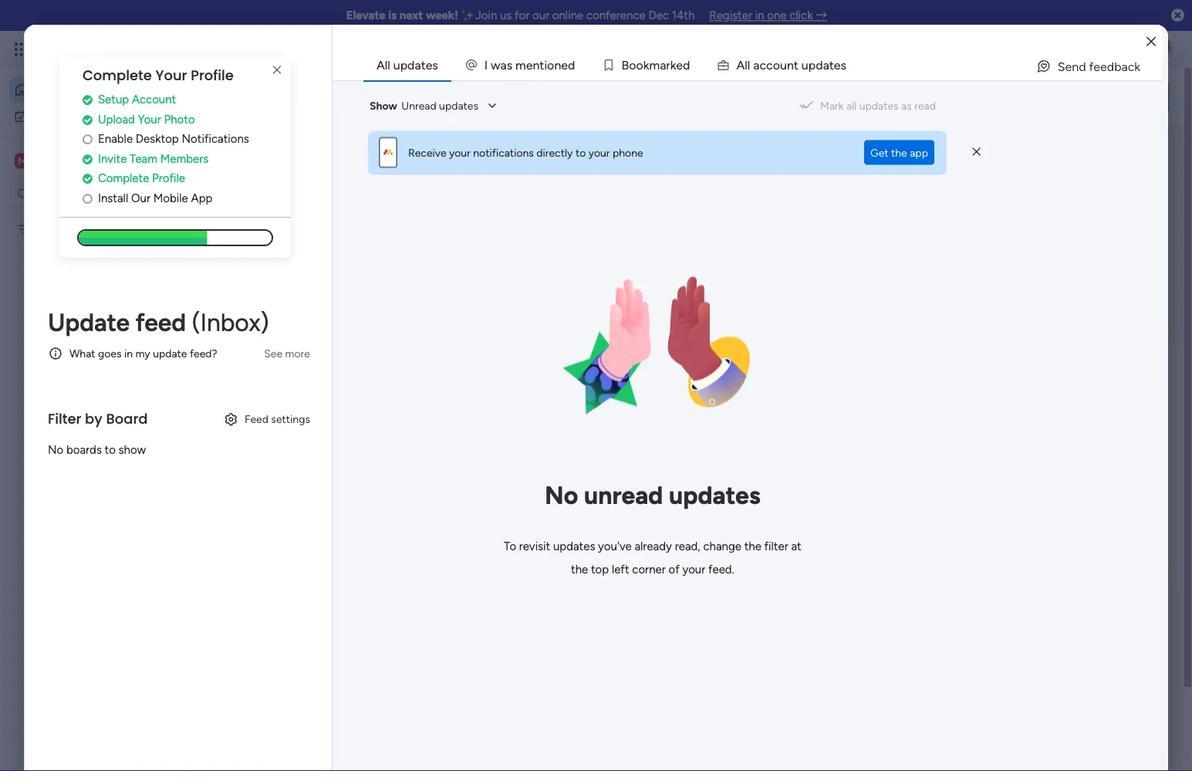 Task type: describe. For each thing, give the bounding box(es) containing it.
workspace selection element
[[15, 152, 129, 172]]

w
[[491, 57, 500, 72]]

show
[[370, 99, 397, 112]]

filter
[[765, 539, 789, 553]]

1 horizontal spatial project management
[[280, 314, 399, 328]]

goes
[[98, 347, 122, 360]]

management inside list box
[[74, 223, 137, 236]]

complete inside complete profile link
[[98, 171, 149, 185]]

access
[[265, 89, 303, 104]]

workspace for main workspace work management
[[345, 498, 412, 515]]

select product image
[[14, 42, 29, 57]]

register in one click → link
[[709, 8, 827, 22]]

for
[[515, 8, 530, 22]]

1 t from the left
[[540, 57, 544, 72]]

i
[[485, 57, 488, 72]]

1 vertical spatial management
[[303, 339, 367, 352]]

install
[[98, 191, 128, 205]]

all
[[377, 57, 390, 72]]

0 vertical spatial to
[[576, 146, 586, 159]]

give feedback
[[979, 81, 1028, 112]]

0 vertical spatial (inbox)
[[192, 307, 269, 337]]

see for see more
[[264, 347, 283, 360]]

3 o from the left
[[636, 57, 643, 72]]

2 e from the left
[[561, 57, 568, 72]]

setup
[[98, 92, 129, 106]]

give
[[979, 81, 1003, 95]]

photo
[[164, 112, 195, 126]]

phone
[[613, 146, 643, 159]]

our
[[131, 191, 150, 205]]

public board image
[[258, 313, 275, 330]]

already
[[635, 539, 672, 553]]

main for main workspace
[[36, 154, 63, 168]]

updates right all
[[393, 57, 438, 72]]

workspace image
[[15, 152, 30, 169]]

filter by board
[[48, 409, 148, 429]]

check circle image for invite
[[83, 153, 92, 165]]

2 a from the left
[[660, 57, 666, 72]]

register in one click →
[[709, 8, 827, 22]]

work right monday
[[125, 41, 152, 58]]

feed settings button
[[217, 407, 316, 431]]

feed?
[[190, 347, 217, 360]]

1 horizontal spatial update
[[260, 399, 307, 416]]

m for e
[[516, 57, 526, 72]]

check circle image for setup
[[83, 94, 92, 106]]

unread
[[584, 480, 663, 510]]

read,
[[675, 539, 701, 553]]

1 e from the left
[[526, 57, 533, 72]]

change
[[703, 539, 742, 553]]

i
[[544, 57, 547, 72]]

i w a s m e n t i o n e d
[[485, 57, 575, 72]]

monday work management
[[69, 41, 240, 58]]

monday
[[69, 41, 122, 58]]

unread
[[402, 99, 437, 112]]

0 vertical spatial complete your profile
[[83, 66, 234, 85]]

1 horizontal spatial the
[[744, 539, 762, 553]]

no unread updates
[[545, 480, 761, 510]]

1 k from the left
[[643, 57, 649, 72]]

home button
[[9, 77, 166, 102]]

install our mobile app link
[[83, 189, 291, 207]]

r
[[666, 57, 670, 72]]

main workspace work management
[[312, 498, 426, 533]]

your for the topmost dapulse x slim icon
[[156, 66, 187, 85]]

afternoon,
[[250, 73, 300, 86]]

board
[[106, 409, 148, 429]]

complete profile
[[98, 171, 185, 185]]

get
[[871, 146, 889, 159]]

is
[[388, 8, 397, 22]]

Search in workspace field
[[32, 185, 129, 203]]

a
[[737, 57, 745, 72]]

notifications
[[473, 146, 534, 159]]

the inside 'button'
[[891, 146, 907, 159]]

circle o image for install
[[83, 192, 92, 204]]

main workspace
[[36, 154, 127, 168]]

0 horizontal spatial update
[[48, 307, 130, 337]]

1 vertical spatial to
[[105, 443, 116, 457]]

inbox
[[417, 89, 448, 104]]

updates for to revisit updates you've already read, change the filter at the top left corner of your feed.
[[553, 539, 595, 553]]

you've
[[598, 539, 632, 553]]

feedback for give
[[979, 98, 1028, 112]]

home
[[36, 83, 65, 96]]

app
[[191, 191, 213, 205]]

your left phone
[[589, 146, 610, 159]]

no for no unread updates
[[545, 480, 578, 510]]

1 vertical spatial lottie animation element
[[529, 221, 776, 468]]

0 vertical spatial complete
[[83, 66, 152, 85]]

0 vertical spatial dapulse x slim image
[[268, 61, 286, 79]]

what goes in my update feed?
[[69, 347, 217, 360]]

quickly
[[220, 89, 262, 104]]

0 vertical spatial feed
[[136, 307, 186, 337]]

recently visited
[[260, 157, 363, 174]]

see more button
[[258, 341, 316, 366]]

1 vertical spatial workspace
[[405, 339, 457, 352]]

mobile
[[153, 191, 188, 205]]

show unread updates
[[370, 99, 478, 112]]

1 vertical spatial feed
[[310, 399, 339, 416]]

2 horizontal spatial main
[[379, 339, 402, 352]]

0 vertical spatial lottie animation element
[[534, 68, 968, 127]]

getting started element
[[938, 616, 1169, 678]]

close image
[[1147, 36, 1156, 47]]

see for see plans
[[270, 43, 288, 56]]

tab list containing all updates
[[363, 49, 1162, 80]]

1 vertical spatial complete your profile
[[961, 149, 1098, 166]]

corner
[[632, 562, 666, 576]]

see more
[[264, 347, 310, 360]]

check circle image for complete
[[83, 173, 92, 184]]

show
[[119, 443, 146, 457]]

a l l a c c o u n t u p d a t e s
[[737, 57, 847, 72]]

2 vertical spatial lottie animation element
[[0, 615, 197, 771]]

1 a from the left
[[500, 57, 507, 72]]

workspaces inside good afternoon, terry! quickly access your recent boards, inbox and workspaces
[[220, 106, 286, 121]]

see plans
[[270, 43, 317, 56]]

2 o from the left
[[629, 57, 636, 72]]

open update feed (inbox) image
[[238, 398, 257, 417]]

>
[[370, 339, 376, 352]]

d for a l l a c c o u n t u p d a t e s
[[816, 57, 823, 72]]

online
[[552, 8, 584, 22]]

2 vertical spatial profile
[[152, 171, 185, 185]]

project management list box
[[0, 213, 197, 451]]

next
[[400, 8, 423, 22]]

3 n from the left
[[787, 57, 794, 72]]

feed
[[245, 412, 269, 425]]

→
[[816, 8, 827, 22]]

receive your notifications directly to your phone
[[408, 146, 643, 159]]

4 a from the left
[[823, 57, 830, 72]]

project management inside list box
[[36, 223, 137, 236]]



Task type: locate. For each thing, give the bounding box(es) containing it.
m for a
[[649, 57, 660, 72]]

complete profile link
[[83, 170, 291, 187]]

1 horizontal spatial s
[[841, 57, 847, 72]]

0 horizontal spatial management
[[74, 223, 137, 236]]

my for my workspaces
[[260, 451, 280, 468]]

d down →
[[816, 57, 823, 72]]

2 c from the left
[[766, 57, 773, 72]]

2 horizontal spatial n
[[787, 57, 794, 72]]

0 horizontal spatial main
[[36, 154, 63, 168]]

(inbox)
[[192, 307, 269, 337], [343, 399, 389, 416]]

desktop
[[136, 132, 179, 146]]

0 vertical spatial the
[[891, 146, 907, 159]]

get the app button
[[864, 140, 935, 165]]

2 s from the left
[[841, 57, 847, 72]]

tab list
[[363, 49, 1162, 80]]

1 vertical spatial (inbox)
[[343, 399, 389, 416]]

2 vertical spatial main
[[312, 498, 342, 515]]

component image
[[258, 337, 272, 351]]

u
[[780, 57, 787, 72], [802, 57, 809, 72]]

2 vertical spatial the
[[571, 562, 588, 576]]

main inside 'workspace selection' element
[[36, 154, 63, 168]]

complete up the install
[[98, 171, 149, 185]]

n left i
[[533, 57, 540, 72]]

us
[[500, 8, 512, 22]]

feed settings
[[245, 412, 310, 425]]

your right of
[[683, 562, 706, 576]]

your for check circle icon within upload your photo link
[[138, 112, 161, 126]]

main inside main workspace work management
[[312, 498, 342, 515]]

1 u from the left
[[780, 57, 787, 72]]

my
[[34, 110, 49, 123], [260, 451, 280, 468]]

0 horizontal spatial feedback
[[979, 98, 1028, 112]]

setup account
[[98, 92, 176, 106]]

1 vertical spatial see
[[264, 347, 283, 360]]

1 vertical spatial check circle image
[[83, 114, 92, 125]]

check circle image left setup
[[83, 94, 92, 106]]

2 t from the left
[[794, 57, 799, 72]]

more
[[285, 347, 310, 360]]

1 s from the left
[[507, 57, 513, 72]]

my down feed settings button
[[260, 451, 280, 468]]

✨
[[461, 8, 473, 22]]

2 vertical spatial complete
[[98, 171, 149, 185]]

1 horizontal spatial lottie animation image
[[529, 221, 776, 468]]

install our mobile app
[[98, 191, 213, 205]]

2 l from the left
[[748, 57, 750, 72]]

main down my workspaces
[[312, 498, 342, 515]]

lottie animation image
[[529, 221, 776, 468], [0, 615, 197, 771]]

complete your profile down 'give feedback' on the top of the page
[[961, 149, 1098, 166]]

0 horizontal spatial feed
[[136, 307, 186, 337]]

o left r
[[629, 57, 636, 72]]

my work button
[[9, 104, 166, 129]]

0 vertical spatial management
[[156, 41, 240, 58]]

n right i
[[554, 57, 561, 72]]

update feed (inbox) up my workspaces
[[260, 399, 389, 416]]

2 circle o image from the top
[[83, 192, 92, 204]]

1 horizontal spatial to
[[576, 146, 586, 159]]

0 vertical spatial no
[[48, 443, 63, 457]]

in left "my"
[[124, 347, 133, 360]]

1 vertical spatial project
[[280, 314, 322, 328]]

update
[[153, 347, 187, 360]]

check circle image
[[83, 153, 92, 165], [83, 173, 92, 184]]

work down home
[[51, 110, 75, 123]]

1 horizontal spatial feedback
[[1089, 59, 1141, 74]]

a
[[500, 57, 507, 72], [660, 57, 666, 72], [753, 57, 760, 72], [823, 57, 830, 72]]

0 horizontal spatial k
[[643, 57, 649, 72]]

m left i
[[516, 57, 526, 72]]

p
[[809, 57, 816, 72]]

to right the directly
[[576, 146, 586, 159]]

feed
[[136, 307, 186, 337], [310, 399, 339, 416]]

2 d from the left
[[683, 57, 690, 72]]

0 vertical spatial see
[[270, 43, 288, 56]]

3 e from the left
[[676, 57, 683, 72]]

your down terry!
[[306, 89, 331, 104]]

u left p
[[780, 57, 787, 72]]

0 vertical spatial update feed (inbox)
[[48, 307, 269, 337]]

0 horizontal spatial n
[[533, 57, 540, 72]]

and
[[451, 89, 471, 104]]

your for dapulse x slim icon to the bottom
[[1026, 149, 1055, 166]]

(inbox) down work management > main workspace
[[343, 399, 389, 416]]

0 horizontal spatial project management
[[36, 223, 137, 236]]

1 horizontal spatial u
[[802, 57, 809, 72]]

e right r
[[676, 57, 683, 72]]

settings
[[271, 412, 310, 425]]

2 horizontal spatial the
[[891, 146, 907, 159]]

1 vertical spatial in
[[124, 347, 133, 360]]

update right open update feed (inbox) image
[[260, 399, 307, 416]]

your inside good afternoon, terry! quickly access your recent boards, inbox and workspaces
[[306, 89, 331, 104]]

1 vertical spatial the
[[744, 539, 762, 553]]

1 horizontal spatial in
[[755, 8, 764, 22]]

help center element
[[938, 690, 1169, 752]]

circle o image up the main workspace
[[83, 133, 92, 145]]

top
[[591, 562, 609, 576]]

0 vertical spatial project
[[36, 223, 71, 236]]

3 a from the left
[[753, 57, 760, 72]]

2 check circle image from the top
[[83, 173, 92, 184]]

d right i
[[568, 57, 575, 72]]

your right receive
[[449, 146, 471, 159]]

account
[[132, 92, 176, 106]]

a right i
[[500, 57, 507, 72]]

boards
[[66, 443, 102, 457]]

d for i w a s m e n t i o n e d
[[568, 57, 575, 72]]

1 horizontal spatial dapulse x slim image
[[1146, 143, 1165, 161]]

2 n from the left
[[554, 57, 561, 72]]

circle o image for enable
[[83, 133, 92, 145]]

e right i
[[561, 57, 568, 72]]

2 horizontal spatial t
[[830, 57, 834, 72]]

2 vertical spatial management
[[358, 519, 426, 533]]

no
[[48, 443, 63, 457], [545, 480, 578, 510]]

project up more
[[280, 314, 322, 328]]

m
[[18, 154, 27, 167]]

the right get
[[891, 146, 907, 159]]

t left p
[[794, 57, 799, 72]]

my for my work
[[34, 110, 49, 123]]

circle o image
[[83, 133, 92, 145], [83, 192, 92, 204]]

o left p
[[773, 57, 780, 72]]

d right r
[[683, 57, 690, 72]]

e right p
[[834, 57, 841, 72]]

upload
[[98, 112, 135, 126]]

see
[[270, 43, 288, 56], [264, 347, 283, 360]]

good afternoon, terry! quickly access your recent boards, inbox and workspaces
[[220, 73, 471, 121]]

o down our
[[547, 57, 554, 72]]

visited
[[320, 157, 363, 174]]

2 horizontal spatial d
[[816, 57, 823, 72]]

l right a
[[748, 57, 750, 72]]

0 horizontal spatial project
[[36, 223, 71, 236]]

upload your photo link
[[83, 111, 291, 128]]

1 vertical spatial circle o image
[[83, 192, 92, 204]]

1 vertical spatial your
[[138, 112, 161, 126]]

1 circle o image from the top
[[83, 133, 92, 145]]

update feed (inbox) up the update
[[48, 307, 269, 337]]

0 vertical spatial your
[[156, 66, 187, 85]]

feedback for send
[[1089, 59, 1141, 74]]

enable desktop notifications link
[[83, 130, 291, 148]]

1 vertical spatial feedback
[[979, 98, 1028, 112]]

2 u from the left
[[802, 57, 809, 72]]

1 vertical spatial check circle image
[[83, 173, 92, 184]]

k
[[643, 57, 649, 72], [670, 57, 676, 72]]

0 vertical spatial main
[[36, 154, 63, 168]]

your
[[306, 89, 331, 104], [449, 146, 471, 159], [589, 146, 610, 159], [683, 562, 706, 576]]

1 check circle image from the top
[[83, 153, 92, 165]]

send feedback
[[1058, 59, 1141, 74]]

3 t from the left
[[830, 57, 834, 72]]

your up setup account link
[[156, 66, 187, 85]]

check circle image inside upload your photo link
[[83, 114, 92, 125]]

notifications
[[182, 132, 249, 146]]

0 horizontal spatial lottie animation image
[[0, 615, 197, 771]]

1 horizontal spatial m
[[649, 57, 660, 72]]

your inside "to revisit updates you've already read, change the filter at the top left corner of your feed."
[[683, 562, 706, 576]]

0 vertical spatial lottie animation image
[[529, 221, 776, 468]]

m
[[516, 57, 526, 72], [649, 57, 660, 72]]

the left top
[[571, 562, 588, 576]]

work right component icon
[[277, 339, 301, 352]]

click
[[790, 8, 813, 22]]

boards,
[[373, 89, 414, 104]]

1 horizontal spatial project
[[280, 314, 322, 328]]

receive
[[408, 146, 447, 159]]

s right w
[[507, 57, 513, 72]]

l down "register" at the right of the page
[[745, 57, 748, 72]]

0 vertical spatial profile
[[191, 66, 234, 85]]

complete your profile up account
[[83, 66, 234, 85]]

(inbox) up feed?
[[192, 307, 269, 337]]

0 vertical spatial check circle image
[[83, 153, 92, 165]]

of
[[669, 562, 680, 576]]

2 vertical spatial your
[[1026, 149, 1055, 166]]

in left one
[[755, 8, 764, 22]]

e left i
[[526, 57, 533, 72]]

b
[[622, 57, 629, 72]]

1 horizontal spatial (inbox)
[[343, 399, 389, 416]]

1 horizontal spatial main
[[312, 498, 342, 515]]

1 vertical spatial main
[[379, 339, 402, 352]]

check circle image
[[83, 94, 92, 106], [83, 114, 92, 125]]

feedback right send
[[1089, 59, 1141, 74]]

no for no boards to show
[[48, 443, 63, 457]]

s
[[507, 57, 513, 72], [841, 57, 847, 72]]

see left plans
[[270, 43, 288, 56]]

one
[[767, 8, 787, 22]]

conference
[[586, 8, 646, 22]]

4 o from the left
[[773, 57, 780, 72]]

project down search in workspace field
[[36, 223, 71, 236]]

no boards to show
[[48, 443, 146, 457]]

our
[[533, 8, 550, 22]]

update feed (inbox)
[[48, 307, 269, 337], [260, 399, 389, 416]]

1 n from the left
[[533, 57, 540, 72]]

my down home
[[34, 110, 49, 123]]

0 horizontal spatial u
[[780, 57, 787, 72]]

circle o image inside "enable desktop notifications" link
[[83, 133, 92, 145]]

1 vertical spatial my
[[260, 451, 280, 468]]

feed right settings at the left bottom of the page
[[310, 399, 339, 416]]

terry turtle image
[[1149, 37, 1174, 62]]

u down click
[[802, 57, 809, 72]]

revisit
[[519, 539, 550, 553]]

the left filter
[[744, 539, 762, 553]]

0 horizontal spatial to
[[105, 443, 116, 457]]

to revisit updates you've already read, change the filter at the top left corner of your feed.
[[504, 539, 802, 576]]

updates inside "to revisit updates you've already read, change the filter at the top left corner of your feed."
[[553, 539, 595, 553]]

1 horizontal spatial profile
[[191, 66, 234, 85]]

workspace
[[66, 154, 127, 168], [405, 339, 457, 352], [345, 498, 412, 515]]

feed.
[[708, 562, 735, 576]]

1 vertical spatial update feed (inbox)
[[260, 399, 389, 416]]

in
[[755, 8, 764, 22], [124, 347, 133, 360]]

project management down search in workspace field
[[36, 223, 137, 236]]

0 horizontal spatial t
[[540, 57, 544, 72]]

1 vertical spatial profile
[[1058, 149, 1098, 166]]

2 k from the left
[[670, 57, 676, 72]]

4 e from the left
[[834, 57, 841, 72]]

a right p
[[823, 57, 830, 72]]

0 horizontal spatial profile
[[152, 171, 185, 185]]

send feedback button
[[1030, 54, 1147, 79]]

0 vertical spatial circle o image
[[83, 133, 92, 145]]

workspaces down 'quickly'
[[220, 106, 286, 121]]

circle o image left the install
[[83, 192, 92, 204]]

all updates link
[[364, 50, 451, 79]]

14th
[[672, 8, 695, 22]]

complete down 'give feedback' on the top of the page
[[961, 149, 1023, 166]]

recently
[[260, 157, 317, 174]]

0 horizontal spatial (inbox)
[[192, 307, 269, 337]]

main for main workspace work management
[[312, 498, 342, 515]]

1 horizontal spatial management
[[325, 314, 399, 328]]

feed up the update
[[136, 307, 186, 337]]

1 horizontal spatial k
[[670, 57, 676, 72]]

check circle image for upload
[[83, 114, 92, 125]]

updates up top
[[553, 539, 595, 553]]

all updates
[[377, 57, 438, 72]]

o right b
[[636, 57, 643, 72]]

1 l from the left
[[745, 57, 748, 72]]

get the app
[[871, 146, 928, 159]]

your down account
[[138, 112, 161, 126]]

t right p
[[830, 57, 834, 72]]

check circle image left upload
[[83, 114, 92, 125]]

1 horizontal spatial n
[[554, 57, 561, 72]]

complete up setup
[[83, 66, 152, 85]]

1 vertical spatial lottie animation image
[[0, 615, 197, 771]]

see left more
[[264, 347, 283, 360]]

0 vertical spatial feedback
[[1089, 59, 1141, 74]]

project management
[[36, 223, 137, 236], [280, 314, 399, 328]]

members
[[160, 152, 209, 165]]

a right b
[[660, 57, 666, 72]]

work inside main workspace work management
[[330, 519, 355, 533]]

updates for no unread updates
[[669, 480, 761, 510]]

0 vertical spatial project management
[[36, 223, 137, 236]]

d
[[568, 57, 575, 72], [683, 57, 690, 72], [816, 57, 823, 72]]

work inside button
[[51, 110, 75, 123]]

check circle image inside complete profile link
[[83, 173, 92, 184]]

work down my workspaces
[[330, 519, 355, 533]]

recent
[[334, 89, 370, 104]]

terry!
[[302, 73, 330, 86]]

1 vertical spatial complete
[[961, 149, 1023, 166]]

to left "show" on the bottom
[[105, 443, 116, 457]]

no up revisit
[[545, 480, 578, 510]]

check circle image inside setup account link
[[83, 94, 92, 106]]

my workspaces
[[260, 451, 359, 468]]

updates up change
[[669, 480, 761, 510]]

0 horizontal spatial complete your profile
[[83, 66, 234, 85]]

3 d from the left
[[816, 57, 823, 72]]

1 vertical spatial management
[[325, 314, 399, 328]]

workspace inside main workspace work management
[[345, 498, 412, 515]]

check circle image inside invite team members link
[[83, 153, 92, 165]]

project management up work management > main workspace
[[280, 314, 399, 328]]

c
[[760, 57, 766, 72], [766, 57, 773, 72]]

1 d from the left
[[568, 57, 575, 72]]

good
[[220, 73, 247, 86]]

0 vertical spatial workspaces
[[220, 106, 286, 121]]

0 horizontal spatial m
[[516, 57, 526, 72]]

workspaces down settings at the left bottom of the page
[[283, 451, 359, 468]]

update up what
[[48, 307, 130, 337]]

2 horizontal spatial profile
[[1058, 149, 1098, 166]]

lottie animation element
[[534, 68, 968, 127], [529, 221, 776, 468], [0, 615, 197, 771]]

updates for show unread updates
[[439, 99, 478, 112]]

1 horizontal spatial d
[[683, 57, 690, 72]]

1 m from the left
[[516, 57, 526, 72]]

management up work management > main workspace
[[325, 314, 399, 328]]

setup account link
[[83, 91, 291, 108]]

see plans button
[[249, 38, 323, 61]]

elevate is next week! ✨ join us for our online conference dec 14th
[[346, 8, 695, 22]]

your right dapulse x slim image
[[1026, 149, 1055, 166]]

check circle image left invite
[[83, 153, 92, 165]]

t right w
[[540, 57, 544, 72]]

0 horizontal spatial s
[[507, 57, 513, 72]]

no left "boards"
[[48, 443, 63, 457]]

my inside button
[[34, 110, 49, 123]]

feedback down give
[[979, 98, 1028, 112]]

1 o from the left
[[547, 57, 554, 72]]

check circle image up search in workspace field
[[83, 173, 92, 184]]

directly
[[537, 146, 573, 159]]

dapulse x slim image
[[268, 61, 286, 79], [1146, 143, 1165, 161]]

a right a
[[753, 57, 760, 72]]

project inside list box
[[36, 223, 71, 236]]

n left p
[[787, 57, 794, 72]]

management inside main workspace work management
[[358, 519, 426, 533]]

workspace for main workspace
[[66, 154, 127, 168]]

1 horizontal spatial my
[[260, 451, 280, 468]]

team
[[130, 152, 157, 165]]

2 m from the left
[[649, 57, 660, 72]]

main right >
[[379, 339, 402, 352]]

dapulse x slim image
[[973, 145, 981, 159]]

updates right unread
[[439, 99, 478, 112]]

your
[[156, 66, 187, 85], [138, 112, 161, 126], [1026, 149, 1055, 166]]

1 check circle image from the top
[[83, 94, 92, 106]]

the
[[891, 146, 907, 159], [744, 539, 762, 553], [571, 562, 588, 576]]

send
[[1058, 59, 1086, 74]]

s right p
[[841, 57, 847, 72]]

1 vertical spatial dapulse x slim image
[[1146, 143, 1165, 161]]

management down the install
[[74, 223, 137, 236]]

register
[[709, 8, 752, 22]]

b o o k m a r k e d
[[622, 57, 690, 72]]

main right workspace icon
[[36, 154, 63, 168]]

0 vertical spatial update
[[48, 307, 130, 337]]

by
[[85, 409, 102, 429]]

1 c from the left
[[760, 57, 766, 72]]

0 vertical spatial check circle image
[[83, 94, 92, 106]]

0 horizontal spatial my
[[34, 110, 49, 123]]

1 vertical spatial workspaces
[[283, 451, 359, 468]]

option
[[0, 215, 197, 218]]

0 vertical spatial management
[[74, 223, 137, 236]]

work management > main workspace
[[277, 339, 457, 352]]

0 horizontal spatial in
[[124, 347, 133, 360]]

m left r
[[649, 57, 660, 72]]

2 check circle image from the top
[[83, 114, 92, 125]]

l
[[745, 57, 748, 72], [748, 57, 750, 72]]

circle o image inside the install our mobile app link
[[83, 192, 92, 204]]

invite team members link
[[83, 150, 291, 167]]

feedback inside button
[[1089, 59, 1141, 74]]



Task type: vqa. For each thing, say whether or not it's contained in the screenshot.
THE SHOW UNREAD UPDATES
yes



